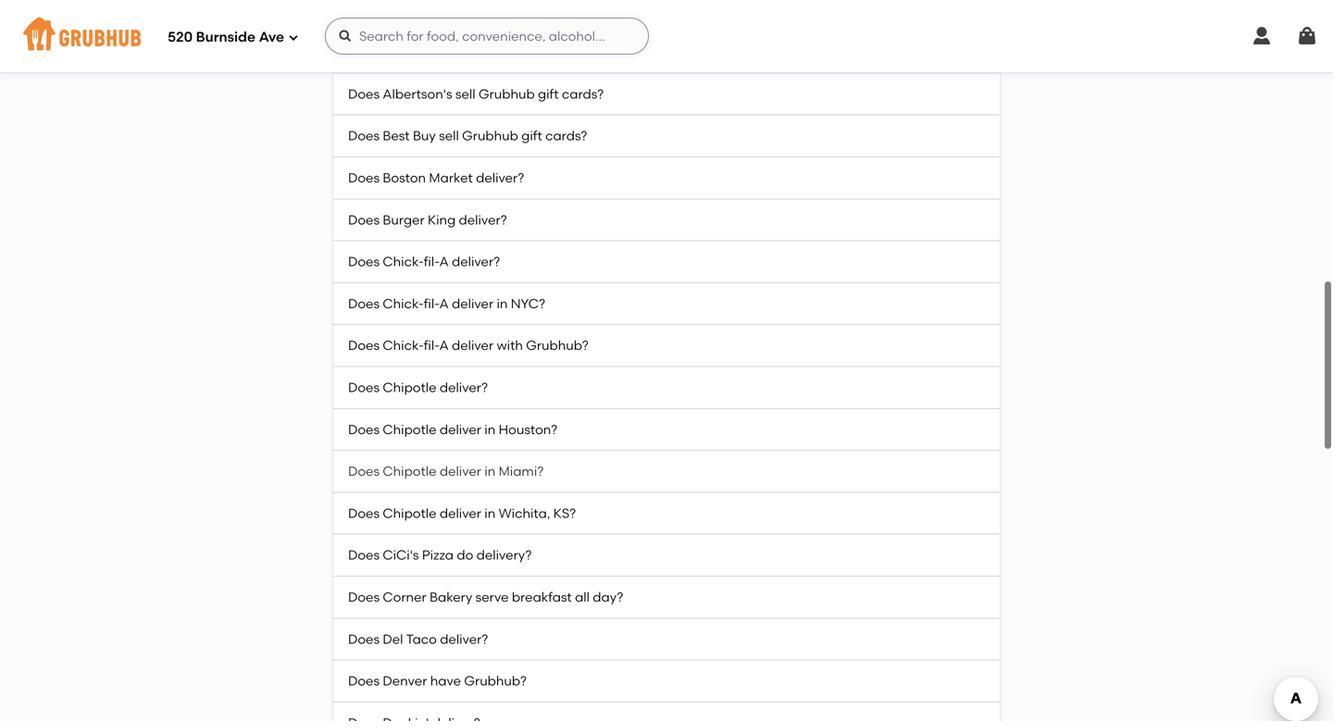 Task type: vqa. For each thing, say whether or not it's contained in the screenshot.
Does Best Buy sell Grubhub gift cards?'s DOES
yes



Task type: describe. For each thing, give the bounding box(es) containing it.
does for does albertson's sell grubhub gift cards?
[[348, 86, 380, 102]]

boston
[[383, 170, 426, 186]]

fil- for in
[[424, 296, 439, 312]]

deliver for miami?
[[440, 464, 481, 479]]

grubhub inside "link"
[[484, 44, 540, 60]]

to
[[409, 44, 422, 60]]

does chipotle deliver in miami? link
[[333, 451, 1000, 493]]

deliver for houston?
[[440, 422, 481, 437]]

deliver? up does chick-fil-a deliver in nyc?
[[452, 254, 500, 270]]

does chipotle deliver? link
[[333, 367, 1000, 409]]

burger
[[383, 212, 425, 228]]

deliver? for does del taco deliver?
[[440, 631, 488, 647]]

1 vertical spatial grubhub?
[[464, 673, 527, 689]]

serve
[[476, 589, 509, 605]]

does for does corner bakery serve breakfast all day?
[[348, 589, 380, 605]]

a for with
[[439, 338, 449, 353]]

does chick-fil-a deliver with grubhub? link
[[333, 325, 1000, 367]]

does for does chipotle deliver in wichita, ks?
[[348, 506, 380, 521]]

does chipotle deliver in wichita, ks? link
[[333, 493, 1000, 535]]

do grubhub drivers pick up multiple orders?
[[348, 2, 622, 18]]

does corner bakery serve breakfast all day?
[[348, 589, 624, 605]]

does denver have grubhub? link
[[333, 661, 1000, 703]]

day?
[[593, 589, 624, 605]]

in for houston?
[[485, 422, 496, 437]]

have for to
[[376, 44, 406, 60]]

nyc?
[[511, 296, 546, 312]]

i
[[369, 44, 372, 60]]

pizza
[[422, 547, 454, 563]]

deliver for wichita,
[[440, 506, 481, 521]]

520 burnside ave
[[168, 29, 284, 45]]

2 horizontal spatial svg image
[[1251, 25, 1273, 47]]

svg image
[[1296, 25, 1319, 47]]

do grubhub drivers pick up multiple orders? link
[[333, 0, 1000, 32]]

fil- inside the does chick-fil-a deliver? link
[[424, 254, 439, 270]]

does for does chipotle deliver?
[[348, 380, 380, 395]]

does best buy sell grubhub gift cards?
[[348, 128, 587, 144]]

market
[[429, 170, 473, 186]]

breakfast
[[512, 589, 572, 605]]

1 horizontal spatial svg image
[[338, 29, 353, 44]]

does for does cici's pizza do delivery?
[[348, 547, 380, 563]]

wear
[[425, 44, 457, 60]]

does best buy sell grubhub gift cards? link
[[333, 116, 1000, 157]]

deliver? down does chick-fil-a deliver with grubhub?
[[440, 380, 488, 395]]

does chick-fil-a deliver?
[[348, 254, 500, 270]]

houston?
[[499, 422, 558, 437]]

have for grubhub?
[[430, 673, 461, 689]]

does albertson's sell grubhub gift cards?
[[348, 86, 604, 102]]

does chick-fil-a deliver? link
[[333, 241, 1000, 283]]

a for in
[[439, 296, 449, 312]]

burnside
[[196, 29, 256, 45]]

shirt?
[[543, 44, 576, 60]]

1 vertical spatial cards?
[[546, 128, 587, 144]]

do
[[457, 547, 473, 563]]

chipotle for does chipotle deliver?
[[383, 380, 437, 395]]

does for does best buy sell grubhub gift cards?
[[348, 128, 380, 144]]

denver
[[383, 673, 427, 689]]

deliver left with
[[452, 338, 494, 353]]

0 horizontal spatial svg image
[[288, 32, 299, 43]]

does del taco deliver?
[[348, 631, 488, 647]]

buy
[[413, 128, 436, 144]]

1 vertical spatial sell
[[439, 128, 459, 144]]



Task type: locate. For each thing, give the bounding box(es) containing it.
grubhub? right with
[[526, 338, 589, 353]]

in for wichita,
[[485, 506, 496, 521]]

does chipotle deliver in houston?
[[348, 422, 558, 437]]

with
[[497, 338, 523, 353]]

does for does chick-fil-a deliver with grubhub?
[[348, 338, 380, 353]]

cici's
[[383, 547, 419, 563]]

have right denver
[[430, 673, 461, 689]]

wichita,
[[499, 506, 550, 521]]

1 a from the top
[[439, 254, 449, 270]]

0 horizontal spatial have
[[376, 44, 406, 60]]

0 vertical spatial gift
[[538, 86, 559, 102]]

a
[[439, 254, 449, 270], [439, 296, 449, 312], [439, 338, 449, 353]]

multiple
[[522, 2, 573, 18]]

does corner bakery serve breakfast all day? link
[[333, 577, 1000, 619]]

0 vertical spatial have
[[376, 44, 406, 60]]

1 do from the top
[[348, 2, 366, 18]]

chipotle up cici's
[[383, 506, 437, 521]]

2 vertical spatial chick-
[[383, 338, 424, 353]]

do
[[348, 2, 366, 18], [348, 44, 366, 60]]

chipotle for does chipotle deliver in wichita, ks?
[[383, 506, 437, 521]]

does
[[348, 86, 380, 102], [348, 128, 380, 144], [348, 170, 380, 186], [348, 212, 380, 228], [348, 254, 380, 270], [348, 296, 380, 312], [348, 338, 380, 353], [348, 380, 380, 395], [348, 422, 380, 437], [348, 464, 380, 479], [348, 506, 380, 521], [348, 547, 380, 563], [348, 589, 380, 605], [348, 631, 380, 647], [348, 673, 380, 689]]

does boston market deliver?
[[348, 170, 524, 186]]

sell
[[456, 86, 476, 102], [439, 128, 459, 144]]

2 fil- from the top
[[424, 296, 439, 312]]

do left i
[[348, 44, 366, 60]]

in left miami? at the bottom of page
[[485, 464, 496, 479]]

do for do grubhub drivers pick up multiple orders?
[[348, 2, 366, 18]]

520
[[168, 29, 193, 45]]

chipotle down does chipotle deliver?
[[383, 422, 437, 437]]

grubhub?
[[526, 338, 589, 353], [464, 673, 527, 689]]

all
[[575, 589, 590, 605]]

2 do from the top
[[348, 44, 366, 60]]

0 vertical spatial cards?
[[562, 86, 604, 102]]

in left "houston?"
[[485, 422, 496, 437]]

3 fil- from the top
[[424, 338, 439, 353]]

fil- inside does chick-fil-a deliver in nyc? link
[[424, 296, 439, 312]]

grubhub
[[369, 2, 425, 18], [484, 44, 540, 60], [479, 86, 535, 102], [462, 128, 518, 144]]

1 vertical spatial have
[[430, 673, 461, 689]]

drivers
[[428, 2, 470, 18]]

in left wichita,
[[485, 506, 496, 521]]

3 a from the top
[[439, 338, 449, 353]]

deliver? right taco
[[440, 631, 488, 647]]

1 chick- from the top
[[383, 254, 424, 270]]

corner
[[383, 589, 427, 605]]

does for does chipotle deliver in houston?
[[348, 422, 380, 437]]

svg image
[[1251, 25, 1273, 47], [338, 29, 353, 44], [288, 32, 299, 43]]

3 chipotle from the top
[[383, 464, 437, 479]]

chipotle down does chipotle deliver in houston?
[[383, 464, 437, 479]]

fil-
[[424, 254, 439, 270], [424, 296, 439, 312], [424, 338, 439, 353]]

does for does chick-fil-a deliver in nyc?
[[348, 296, 380, 312]]

have
[[376, 44, 406, 60], [430, 673, 461, 689]]

does chick-fil-a deliver with grubhub?
[[348, 338, 589, 353]]

ks?
[[554, 506, 576, 521]]

7 does from the top
[[348, 338, 380, 353]]

main navigation navigation
[[0, 0, 1333, 72]]

0 vertical spatial a
[[439, 254, 449, 270]]

taco
[[406, 631, 437, 647]]

deliver up does chipotle deliver in miami? at left
[[440, 422, 481, 437]]

gift down shirt?
[[538, 86, 559, 102]]

miami?
[[499, 464, 544, 479]]

best
[[383, 128, 410, 144]]

does cici's pizza do delivery?
[[348, 547, 532, 563]]

does chick-fil-a deliver in nyc?
[[348, 296, 546, 312]]

a inside the does chick-fil-a deliver? link
[[439, 254, 449, 270]]

does for does chick-fil-a deliver?
[[348, 254, 380, 270]]

does for does burger king deliver?
[[348, 212, 380, 228]]

chick- up does chipotle deliver?
[[383, 338, 424, 353]]

chick- inside the does chick-fil-a deliver? link
[[383, 254, 424, 270]]

chick- inside does chick-fil-a deliver with grubhub? link
[[383, 338, 424, 353]]

2 a from the top
[[439, 296, 449, 312]]

deliver up do
[[440, 506, 481, 521]]

does chipotle deliver in wichita, ks?
[[348, 506, 576, 521]]

do i have to wear the grubhub shirt?
[[348, 44, 576, 60]]

chipotle up does chipotle deliver in houston?
[[383, 380, 437, 395]]

deliver up does chick-fil-a deliver with grubhub?
[[452, 296, 494, 312]]

deliver? right market on the top of page
[[476, 170, 524, 186]]

4 does from the top
[[348, 212, 380, 228]]

6 does from the top
[[348, 296, 380, 312]]

do left the drivers
[[348, 2, 366, 18]]

do for do i have to wear the grubhub shirt?
[[348, 44, 366, 60]]

does chipotle deliver in houston? link
[[333, 409, 1000, 451]]

does del taco deliver? link
[[333, 619, 1000, 661]]

11 does from the top
[[348, 506, 380, 521]]

2 vertical spatial fil-
[[424, 338, 439, 353]]

does cici's pizza do delivery? link
[[333, 535, 1000, 577]]

sell up does best buy sell grubhub gift cards?
[[456, 86, 476, 102]]

1 horizontal spatial have
[[430, 673, 461, 689]]

grubhub right the in the top of the page
[[484, 44, 540, 60]]

gift
[[538, 86, 559, 102], [522, 128, 542, 144]]

in
[[497, 296, 508, 312], [485, 422, 496, 437], [485, 464, 496, 479], [485, 506, 496, 521]]

1 does from the top
[[348, 86, 380, 102]]

9 does from the top
[[348, 422, 380, 437]]

a down does chick-fil-a deliver in nyc?
[[439, 338, 449, 353]]

deliver? for does boston market deliver?
[[476, 170, 524, 186]]

0 vertical spatial sell
[[456, 86, 476, 102]]

delivery?
[[477, 547, 532, 563]]

orders?
[[576, 2, 622, 18]]

chipotle for does chipotle deliver in houston?
[[383, 422, 437, 437]]

10 does from the top
[[348, 464, 380, 479]]

a inside does chick-fil-a deliver in nyc? link
[[439, 296, 449, 312]]

king
[[428, 212, 456, 228]]

grubhub down does albertson's sell grubhub gift cards?
[[462, 128, 518, 144]]

deliver
[[452, 296, 494, 312], [452, 338, 494, 353], [440, 422, 481, 437], [440, 464, 481, 479], [440, 506, 481, 521]]

14 does from the top
[[348, 631, 380, 647]]

3 does from the top
[[348, 170, 380, 186]]

do inside "link"
[[348, 44, 366, 60]]

pick
[[473, 2, 500, 18]]

a down does chick-fil-a deliver?
[[439, 296, 449, 312]]

does albertson's sell grubhub gift cards? link
[[333, 74, 1000, 116]]

2 chipotle from the top
[[383, 422, 437, 437]]

in for miami?
[[485, 464, 496, 479]]

fil- for with
[[424, 338, 439, 353]]

a down king
[[439, 254, 449, 270]]

fil- down does chick-fil-a deliver?
[[424, 296, 439, 312]]

1 vertical spatial gift
[[522, 128, 542, 144]]

a inside does chick-fil-a deliver with grubhub? link
[[439, 338, 449, 353]]

does chipotle deliver in miami?
[[348, 464, 544, 479]]

does burger king deliver? link
[[333, 199, 1000, 241]]

chick- inside does chick-fil-a deliver in nyc? link
[[383, 296, 424, 312]]

does chick-fil-a deliver in nyc? link
[[333, 283, 1000, 325]]

5 does from the top
[[348, 254, 380, 270]]

in left nyc?
[[497, 296, 508, 312]]

deliver?
[[476, 170, 524, 186], [459, 212, 507, 228], [452, 254, 500, 270], [440, 380, 488, 395], [440, 631, 488, 647]]

2 does from the top
[[348, 128, 380, 144]]

does for does boston market deliver?
[[348, 170, 380, 186]]

0 vertical spatial fil-
[[424, 254, 439, 270]]

1 vertical spatial do
[[348, 44, 366, 60]]

12 does from the top
[[348, 547, 380, 563]]

1 chipotle from the top
[[383, 380, 437, 395]]

chick-
[[383, 254, 424, 270], [383, 296, 424, 312], [383, 338, 424, 353]]

deliver? right king
[[459, 212, 507, 228]]

chick- for does chick-fil-a deliver?
[[383, 254, 424, 270]]

4 chipotle from the top
[[383, 506, 437, 521]]

chipotle for does chipotle deliver in miami?
[[383, 464, 437, 479]]

does chipotle deliver?
[[348, 380, 488, 395]]

the
[[460, 44, 481, 60]]

does for does del taco deliver?
[[348, 631, 380, 647]]

gift down does albertson's sell grubhub gift cards?
[[522, 128, 542, 144]]

grubhub down the in the top of the page
[[479, 86, 535, 102]]

13 does from the top
[[348, 589, 380, 605]]

8 does from the top
[[348, 380, 380, 395]]

up
[[503, 2, 519, 18]]

chick- down burger at the top of the page
[[383, 254, 424, 270]]

grubhub up to
[[369, 2, 425, 18]]

1 vertical spatial chick-
[[383, 296, 424, 312]]

fil- up does chipotle deliver?
[[424, 338, 439, 353]]

15 does from the top
[[348, 673, 380, 689]]

does for does chipotle deliver in miami?
[[348, 464, 380, 479]]

ave
[[259, 29, 284, 45]]

does burger king deliver?
[[348, 212, 507, 228]]

does inside "link"
[[348, 170, 380, 186]]

2 chick- from the top
[[383, 296, 424, 312]]

0 vertical spatial chick-
[[383, 254, 424, 270]]

chipotle
[[383, 380, 437, 395], [383, 422, 437, 437], [383, 464, 437, 479], [383, 506, 437, 521]]

have right i
[[376, 44, 406, 60]]

deliver up does chipotle deliver in wichita, ks?
[[440, 464, 481, 479]]

1 fil- from the top
[[424, 254, 439, 270]]

have inside do i have to wear the grubhub shirt? "link"
[[376, 44, 406, 60]]

have inside does denver have grubhub? link
[[430, 673, 461, 689]]

fil- down 'does burger king deliver?'
[[424, 254, 439, 270]]

Search for food, convenience, alcohol... search field
[[325, 18, 649, 55]]

1 vertical spatial fil-
[[424, 296, 439, 312]]

do i have to wear the grubhub shirt? link
[[333, 32, 1000, 74]]

cards?
[[562, 86, 604, 102], [546, 128, 587, 144]]

does for does denver have grubhub?
[[348, 673, 380, 689]]

sell right buy
[[439, 128, 459, 144]]

0 vertical spatial grubhub?
[[526, 338, 589, 353]]

does boston market deliver? link
[[333, 157, 1000, 199]]

del
[[383, 631, 403, 647]]

albertson's
[[383, 86, 452, 102]]

0 vertical spatial do
[[348, 2, 366, 18]]

grubhub? down serve
[[464, 673, 527, 689]]

1 vertical spatial a
[[439, 296, 449, 312]]

chick- for does chick-fil-a deliver with grubhub?
[[383, 338, 424, 353]]

deliver? inside "link"
[[476, 170, 524, 186]]

fil- inside does chick-fil-a deliver with grubhub? link
[[424, 338, 439, 353]]

2 vertical spatial a
[[439, 338, 449, 353]]

does denver have grubhub?
[[348, 673, 527, 689]]

deliver? for does burger king deliver?
[[459, 212, 507, 228]]

chick- down does chick-fil-a deliver?
[[383, 296, 424, 312]]

3 chick- from the top
[[383, 338, 424, 353]]

bakery
[[430, 589, 473, 605]]

chick- for does chick-fil-a deliver in nyc?
[[383, 296, 424, 312]]



